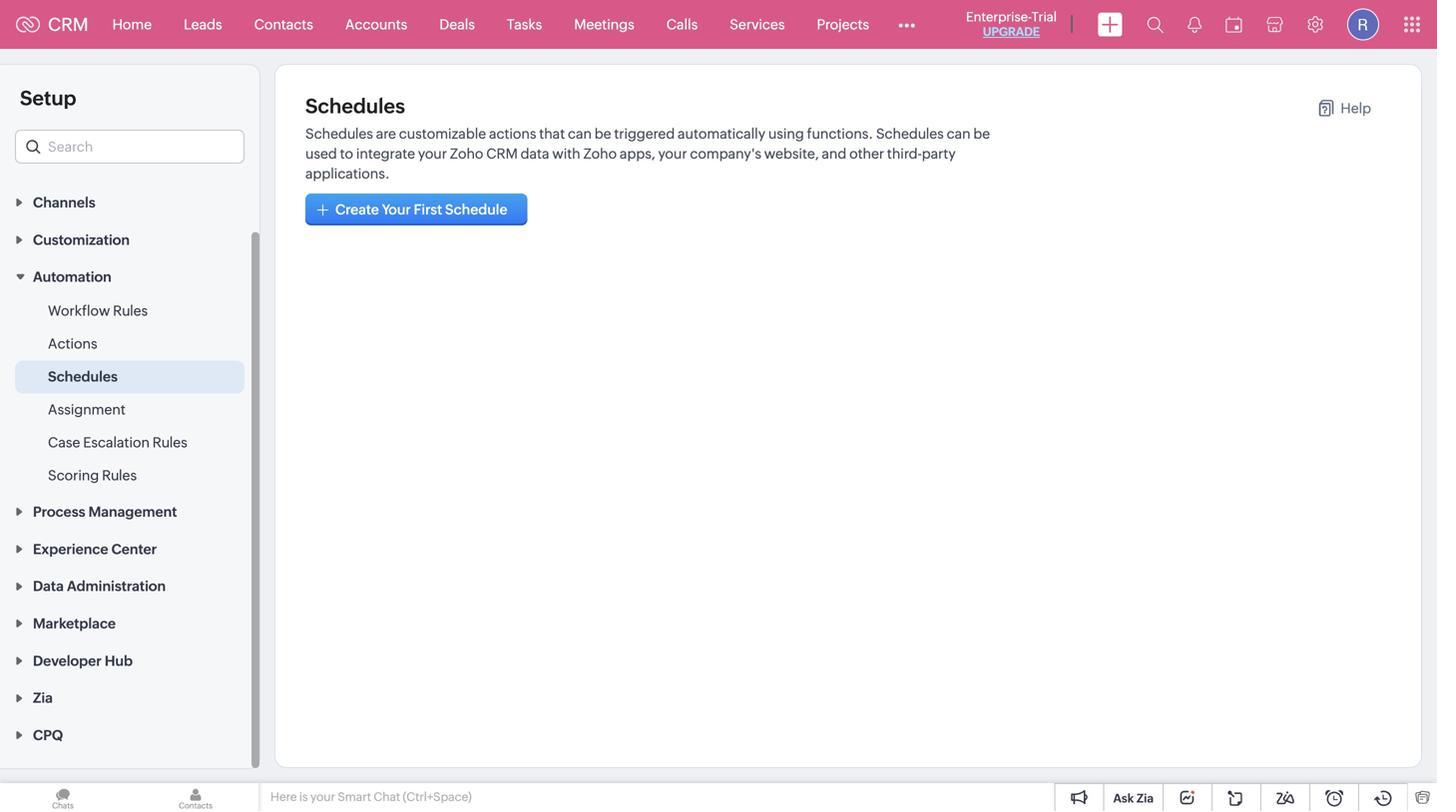 Task type: describe. For each thing, give the bounding box(es) containing it.
website,
[[765, 146, 819, 162]]

data administration button
[[0, 568, 260, 605]]

enterprise-
[[967, 9, 1032, 24]]

create your first schedule button
[[306, 194, 528, 226]]

automation
[[33, 269, 112, 285]]

calls link
[[651, 0, 714, 48]]

smart
[[338, 791, 371, 804]]

1 horizontal spatial zia
[[1137, 792, 1154, 806]]

chat
[[374, 791, 401, 804]]

1 horizontal spatial your
[[418, 146, 447, 162]]

scoring
[[48, 468, 99, 484]]

with
[[553, 146, 581, 162]]

tasks link
[[491, 0, 558, 48]]

workflow rules link
[[48, 301, 148, 321]]

schedules up third-
[[877, 126, 944, 142]]

services link
[[714, 0, 801, 48]]

experience center button
[[0, 530, 260, 568]]

and
[[822, 146, 847, 162]]

create
[[336, 202, 379, 218]]

using
[[769, 126, 805, 142]]

third-
[[888, 146, 922, 162]]

marketplace
[[33, 616, 116, 632]]

to
[[340, 146, 354, 162]]

Other Modules field
[[886, 8, 929, 40]]

calendar image
[[1226, 16, 1243, 32]]

experience center
[[33, 542, 157, 558]]

schedules up 'to'
[[306, 126, 373, 142]]

workflow
[[48, 303, 110, 319]]

are
[[376, 126, 396, 142]]

here
[[271, 791, 297, 804]]

rules for workflow rules
[[113, 303, 148, 319]]

channels button
[[0, 183, 260, 221]]

(ctrl+space)
[[403, 791, 472, 804]]

leads
[[184, 16, 222, 32]]

2 be from the left
[[974, 126, 991, 142]]

workflow rules
[[48, 303, 148, 319]]

developer hub
[[33, 653, 133, 669]]

assignment
[[48, 402, 126, 418]]

process
[[33, 504, 85, 520]]

enterprise-trial upgrade
[[967, 9, 1057, 38]]

1 vertical spatial rules
[[153, 435, 188, 451]]

schedules are customizable actions that can be triggered automatically using functions. schedules can be used to integrate your zoho crm data with zoho apps, your company's website, and other third-party applications.
[[306, 126, 991, 182]]

create your first schedule
[[336, 202, 508, 218]]

1 be from the left
[[595, 126, 612, 142]]

contacts
[[254, 16, 313, 32]]

scoring rules
[[48, 468, 137, 484]]

developer hub button
[[0, 642, 260, 679]]

administration
[[67, 579, 166, 595]]

rules for scoring rules
[[102, 468, 137, 484]]

case escalation rules
[[48, 435, 188, 451]]

marketplace button
[[0, 605, 260, 642]]

other
[[850, 146, 885, 162]]

data
[[521, 146, 550, 162]]

cpq button
[[0, 717, 260, 754]]

signals element
[[1176, 0, 1214, 49]]

leads link
[[168, 0, 238, 48]]

is
[[299, 791, 308, 804]]

schedules inside automation region
[[48, 369, 118, 385]]

company's
[[690, 146, 762, 162]]

profile element
[[1336, 0, 1392, 48]]

contacts link
[[238, 0, 329, 48]]

zia button
[[0, 679, 260, 717]]

here is your smart chat (ctrl+space)
[[271, 791, 472, 804]]

deals link
[[424, 0, 491, 48]]

cpq
[[33, 728, 63, 744]]

hub
[[105, 653, 133, 669]]

actions
[[489, 126, 537, 142]]

escalation
[[83, 435, 150, 451]]

party
[[922, 146, 956, 162]]

automation button
[[0, 258, 260, 295]]

zia inside dropdown button
[[33, 691, 53, 707]]



Task type: locate. For each thing, give the bounding box(es) containing it.
automatically
[[678, 126, 766, 142]]

2 horizontal spatial your
[[659, 146, 688, 162]]

customization
[[33, 232, 130, 248]]

center
[[111, 542, 157, 558]]

case escalation rules link
[[48, 433, 188, 453]]

ask zia
[[1114, 792, 1154, 806]]

crm
[[48, 14, 88, 35], [487, 146, 518, 162]]

search element
[[1135, 0, 1176, 49]]

rules
[[113, 303, 148, 319], [153, 435, 188, 451], [102, 468, 137, 484]]

your
[[418, 146, 447, 162], [659, 146, 688, 162], [311, 791, 335, 804]]

can up with
[[568, 126, 592, 142]]

1 horizontal spatial can
[[947, 126, 971, 142]]

schedules up are
[[306, 95, 405, 118]]

first
[[414, 202, 443, 218]]

setup
[[20, 87, 76, 110]]

process management button
[[0, 493, 260, 530]]

zoho right with
[[584, 146, 617, 162]]

calls
[[667, 16, 698, 32]]

rules right escalation
[[153, 435, 188, 451]]

apps,
[[620, 146, 656, 162]]

automation region
[[0, 295, 260, 493]]

scoring rules link
[[48, 466, 137, 486]]

schedules link
[[48, 367, 118, 387]]

0 horizontal spatial zia
[[33, 691, 53, 707]]

data administration
[[33, 579, 166, 595]]

be
[[595, 126, 612, 142], [974, 126, 991, 142]]

can up the party
[[947, 126, 971, 142]]

experience
[[33, 542, 108, 558]]

deals
[[440, 16, 475, 32]]

None field
[[15, 130, 245, 164]]

crm link
[[16, 14, 88, 35]]

1 can from the left
[[568, 126, 592, 142]]

0 horizontal spatial your
[[311, 791, 335, 804]]

your
[[382, 202, 411, 218]]

ask
[[1114, 792, 1135, 806]]

create menu element
[[1086, 0, 1135, 48]]

crm down actions
[[487, 146, 518, 162]]

your down triggered
[[659, 146, 688, 162]]

assignment link
[[48, 400, 126, 420]]

customization button
[[0, 221, 260, 258]]

0 horizontal spatial be
[[595, 126, 612, 142]]

help
[[1341, 100, 1372, 116]]

home
[[112, 16, 152, 32]]

rules down automation dropdown button
[[113, 303, 148, 319]]

zoho down customizable
[[450, 146, 484, 162]]

rules down "case escalation rules" link
[[102, 468, 137, 484]]

contacts image
[[133, 784, 259, 812]]

zia up cpq
[[33, 691, 53, 707]]

triggered
[[614, 126, 675, 142]]

tasks
[[507, 16, 542, 32]]

zia
[[33, 691, 53, 707], [1137, 792, 1154, 806]]

your down customizable
[[418, 146, 447, 162]]

crm inside schedules are customizable actions that can be triggered automatically using functions. schedules can be used to integrate your zoho crm data with zoho apps, your company's website, and other third-party applications.
[[487, 146, 518, 162]]

2 vertical spatial rules
[[102, 468, 137, 484]]

signals image
[[1188, 16, 1202, 33]]

that
[[539, 126, 565, 142]]

1 horizontal spatial be
[[974, 126, 991, 142]]

Search text field
[[16, 131, 244, 163]]

meetings
[[574, 16, 635, 32]]

your right is at the left bottom of page
[[311, 791, 335, 804]]

developer
[[33, 653, 102, 669]]

schedules
[[306, 95, 405, 118], [306, 126, 373, 142], [877, 126, 944, 142], [48, 369, 118, 385]]

integrate
[[356, 146, 415, 162]]

chats image
[[0, 784, 126, 812]]

upgrade
[[983, 25, 1041, 38]]

0 horizontal spatial can
[[568, 126, 592, 142]]

crm right logo
[[48, 14, 88, 35]]

zoho
[[450, 146, 484, 162], [584, 146, 617, 162]]

2 zoho from the left
[[584, 146, 617, 162]]

services
[[730, 16, 785, 32]]

meetings link
[[558, 0, 651, 48]]

1 horizontal spatial crm
[[487, 146, 518, 162]]

used
[[306, 146, 337, 162]]

profile image
[[1348, 8, 1380, 40]]

1 vertical spatial crm
[[487, 146, 518, 162]]

0 horizontal spatial zoho
[[450, 146, 484, 162]]

can
[[568, 126, 592, 142], [947, 126, 971, 142]]

1 zoho from the left
[[450, 146, 484, 162]]

accounts link
[[329, 0, 424, 48]]

schedules up the assignment link
[[48, 369, 118, 385]]

management
[[89, 504, 177, 520]]

logo image
[[16, 16, 40, 32]]

channels
[[33, 195, 96, 211]]

trial
[[1032, 9, 1057, 24]]

0 vertical spatial zia
[[33, 691, 53, 707]]

search image
[[1147, 16, 1164, 33]]

process management
[[33, 504, 177, 520]]

data
[[33, 579, 64, 595]]

0 horizontal spatial crm
[[48, 14, 88, 35]]

zia right ask
[[1137, 792, 1154, 806]]

projects
[[817, 16, 870, 32]]

2 can from the left
[[947, 126, 971, 142]]

home link
[[96, 0, 168, 48]]

functions.
[[807, 126, 874, 142]]

create menu image
[[1098, 12, 1123, 36]]

actions link
[[48, 334, 97, 354]]

actions
[[48, 336, 97, 352]]

projects link
[[801, 0, 886, 48]]

accounts
[[345, 16, 408, 32]]

0 vertical spatial rules
[[113, 303, 148, 319]]

customizable
[[399, 126, 486, 142]]

case
[[48, 435, 80, 451]]

1 vertical spatial zia
[[1137, 792, 1154, 806]]

0 vertical spatial crm
[[48, 14, 88, 35]]

1 horizontal spatial zoho
[[584, 146, 617, 162]]

schedule
[[445, 202, 508, 218]]



Task type: vqa. For each thing, say whether or not it's contained in the screenshot.
size field
no



